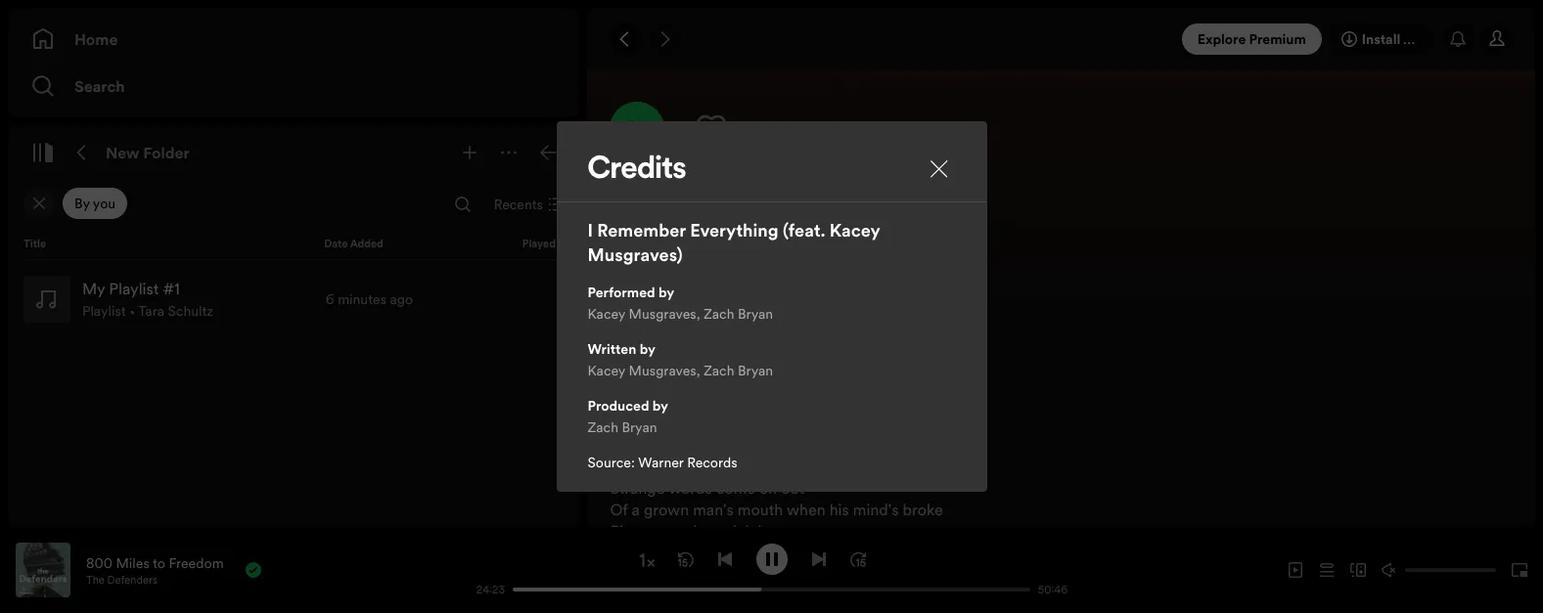 Task type: locate. For each thing, give the bounding box(es) containing it.
you right the sing
[[663, 370, 689, 391]]

by
[[658, 283, 674, 302], [640, 340, 655, 359], [652, 396, 668, 416]]

0 vertical spatial bryan
[[738, 304, 773, 324]]

by left it
[[640, 340, 655, 359]]

1 vertical spatial bryan
[[738, 361, 773, 381]]

your right how
[[646, 391, 678, 413]]

24:23
[[476, 583, 505, 597]]

in
[[826, 262, 839, 284], [850, 305, 862, 327]]

mind
[[841, 219, 877, 241]]

musgraves
[[629, 304, 696, 324], [629, 361, 696, 381]]

words
[[668, 477, 712, 499]]

when
[[787, 499, 825, 521]]

2 vertical spatial my
[[693, 370, 715, 391]]

cold
[[625, 434, 655, 456]]

beat
[[772, 348, 803, 370]]

the down performed
[[610, 305, 637, 327]]

0 horizontal spatial out
[[732, 284, 755, 305]]

zach inside performed by kacey musgraves zach bryan
[[704, 304, 734, 324]]

the right 'til
[[837, 456, 860, 477]]

pause image
[[764, 551, 779, 567]]

musgraves up it
[[629, 304, 696, 324]]

strange
[[610, 477, 665, 499]]

the left the defenders
[[86, 573, 105, 588]]

0 horizontal spatial time
[[752, 521, 784, 542]]

musgraves)
[[1196, 35, 1267, 54], [588, 243, 683, 267]]

me
[[894, 370, 916, 391], [741, 456, 763, 477]]

ring
[[896, 391, 923, 413]]

basement
[[851, 348, 920, 370]]

1 vertical spatial remember
[[597, 218, 686, 243]]

1 vertical spatial to
[[153, 553, 165, 573]]

0 horizontal spatial everything
[[690, 218, 779, 243]]

the left dryin'
[[760, 241, 782, 262]]

2 musgraves from the top
[[629, 361, 696, 381]]

to left stay
[[766, 456, 781, 477]]

now playing: 800 miles to freedom by the defenders footer
[[16, 543, 466, 598]]

install app link
[[1330, 23, 1434, 55]]

his right when
[[829, 499, 849, 521]]

source : warner records
[[588, 453, 737, 473]]

and left the you'd
[[797, 370, 823, 391]]

1 vertical spatial on
[[671, 327, 689, 348]]

0 vertical spatial i remember everything (feat. kacey musgraves)
[[973, 35, 1267, 54]]

1 vertical spatial do
[[610, 348, 631, 370]]

remember inside i remember everything (feat. kacey musgraves)
[[597, 218, 686, 243]]

go forward image
[[657, 31, 673, 47]]

0 horizontal spatial (feat.
[[783, 218, 825, 243]]

1 horizontal spatial on
[[738, 241, 756, 262]]

1 musgraves from the top
[[629, 304, 696, 324]]

zach inside written by kacey musgraves zach bryan
[[704, 361, 734, 381]]

performed by kacey musgraves zach bryan
[[588, 283, 773, 324]]

you right by
[[93, 194, 116, 213]]

my left love on the bottom left of page
[[693, 370, 715, 391]]

to right miles
[[153, 553, 165, 573]]

2 horizontal spatial on
[[759, 477, 777, 499]]

performed
[[588, 283, 655, 302]]

kacey inside written by kacey musgraves zach bryan
[[588, 361, 625, 381]]

and
[[797, 370, 823, 391], [778, 391, 805, 413], [671, 521, 697, 542]]

on right the come
[[759, 477, 777, 499]]

out right hangin'
[[732, 284, 755, 305]]

(feat. left explore
[[1120, 35, 1151, 54]]

kacey down written
[[588, 361, 625, 381]]

time right closing at the bottom of page
[[795, 434, 826, 456]]

passenger
[[786, 284, 858, 305]]

kacey down performed
[[588, 304, 625, 324]]

daddy
[[779, 262, 823, 284]]

musgraves) inside i remember everything (feat. kacey musgraves)
[[588, 243, 683, 267]]

time
[[795, 434, 826, 456], [752, 521, 784, 542]]

kacey up the '88
[[830, 218, 880, 243]]

2 vertical spatial bryan
[[622, 418, 657, 437]]

kacey inside performed by kacey musgraves zach bryan
[[588, 304, 625, 324]]

premium
[[1249, 29, 1306, 49]]

come
[[716, 477, 755, 499]]

1 vertical spatial out
[[781, 477, 804, 499]]

1 horizontal spatial me
[[894, 370, 916, 391]]

how
[[610, 391, 643, 413]]

explore
[[1197, 29, 1246, 49]]

1 do from the top
[[610, 262, 631, 284]]

Recents, List view field
[[478, 189, 575, 220]]

0 horizontal spatial on
[[671, 327, 689, 348]]

i remember everything (feat. kacey musgraves) link
[[973, 35, 1267, 54]]

0 vertical spatial by
[[658, 283, 674, 302]]

1 vertical spatial by
[[640, 340, 655, 359]]

your left hair
[[715, 305, 746, 327]]

time up pause image
[[752, 521, 784, 542]]

0 vertical spatial the
[[610, 305, 637, 327]]

do down rotgut
[[610, 262, 631, 284]]

bryan up beach,
[[738, 304, 773, 324]]

by inside performed by kacey musgraves zach bryan
[[658, 283, 674, 302]]

bryan for performed by kacey musgraves zach bryan
[[738, 304, 773, 324]]

records
[[687, 453, 737, 473]]

1 horizontal spatial to
[[766, 456, 781, 477]]

songs
[[752, 370, 793, 391]]

off
[[755, 391, 774, 413]]

the inside rotgut whiskey's gonna ease my mind beach towel rests on the dryin' line do i remind you of your daddy in his '88 ford? labrador hangin' out the passenger door the sand from your hair is blowin' in my eyes blame it on the beach, grown men don't cry do you remember that beat down basement couch? i'd sing you my love songs and you'd tell me about how your mama ran off and pawned her ring i remember, i remember everything a cold shoulder at closing time you were begging me to stay 'til the sun rose strange words come on out of a grown man's mouth when his mind's broke pictures and passin' time
[[610, 305, 637, 327]]

1 vertical spatial zach
[[704, 361, 734, 381]]

0 horizontal spatial the
[[86, 573, 105, 588]]

pictures
[[610, 521, 667, 542]]

remember down love on the bottom left of page
[[707, 413, 780, 434]]

previous image
[[717, 551, 732, 567]]

1 vertical spatial my
[[866, 305, 887, 327]]

in right the blowin'
[[850, 305, 862, 327]]

0 vertical spatial remember
[[664, 348, 737, 370]]

2 vertical spatial zach
[[588, 418, 618, 437]]

1 horizontal spatial the
[[610, 305, 637, 327]]

mind's
[[853, 499, 899, 521]]

musgraves down it
[[629, 361, 696, 381]]

i remember everything (feat. kacey musgraves) inside credits "dialog"
[[588, 218, 880, 267]]

close image
[[930, 160, 948, 178]]

bryan down how
[[622, 418, 657, 437]]

i inside i remember everything (feat. kacey musgraves)
[[588, 218, 593, 243]]

eyes
[[891, 305, 924, 327]]

by for written by
[[640, 340, 655, 359]]

1 vertical spatial musgraves
[[629, 361, 696, 381]]

remember up mama
[[664, 348, 737, 370]]

everything inside i remember everything (feat. kacey musgraves)
[[690, 218, 779, 243]]

group
[[16, 268, 571, 331]]

couch?
[[924, 348, 975, 370]]

your
[[743, 262, 775, 284], [715, 305, 746, 327], [646, 391, 678, 413]]

by inside written by kacey musgraves zach bryan
[[640, 340, 655, 359]]

remember
[[664, 348, 737, 370], [707, 413, 780, 434]]

in right daddy
[[826, 262, 839, 284]]

1 horizontal spatial time
[[795, 434, 826, 456]]

0 horizontal spatial to
[[153, 553, 165, 573]]

0 vertical spatial everything
[[1050, 35, 1116, 54]]

1 horizontal spatial musgraves)
[[1196, 35, 1267, 54]]

produced
[[588, 396, 649, 416]]

0 vertical spatial zach
[[704, 304, 734, 324]]

0 horizontal spatial i remember everything (feat. kacey musgraves)
[[588, 218, 880, 267]]

1 vertical spatial his
[[829, 499, 849, 521]]

0 vertical spatial remember
[[980, 35, 1047, 54]]

i remember everything (feat. kacey musgraves)
[[973, 35, 1267, 54], [588, 218, 880, 267]]

zach for written by kacey musgraves zach bryan
[[704, 361, 734, 381]]

musgraves inside written by kacey musgraves zach bryan
[[629, 361, 696, 381]]

2 vertical spatial on
[[759, 477, 777, 499]]

musgraves) down rotgut
[[588, 243, 683, 267]]

zach down produced
[[588, 418, 618, 437]]

his left the '88
[[843, 262, 863, 284]]

1 vertical spatial everything
[[690, 218, 779, 243]]

next image
[[811, 551, 826, 567]]

zach
[[704, 304, 734, 324], [704, 361, 734, 381], [588, 418, 618, 437]]

bryan up off
[[738, 361, 773, 381]]

1 vertical spatial in
[[850, 305, 862, 327]]

me right "at"
[[741, 456, 763, 477]]

warner
[[638, 453, 684, 473]]

0 horizontal spatial musgraves)
[[588, 243, 683, 267]]

search
[[74, 75, 125, 97]]

None search field
[[447, 189, 478, 220]]

is
[[780, 305, 791, 327]]

by up sand
[[658, 283, 674, 302]]

1 vertical spatial remember
[[707, 413, 780, 434]]

1 vertical spatial time
[[752, 521, 784, 542]]

broke
[[903, 499, 943, 521]]

written
[[588, 340, 636, 359]]

bryan inside the produced by zach bryan
[[622, 418, 657, 437]]

were
[[640, 456, 675, 477]]

go back image
[[618, 31, 633, 47]]

do left the sing
[[610, 348, 631, 370]]

hangin'
[[678, 284, 728, 305]]

my left eyes
[[866, 305, 887, 327]]

0 vertical spatial (feat.
[[1120, 35, 1151, 54]]

love
[[718, 370, 748, 391]]

1 horizontal spatial everything
[[1050, 35, 1116, 54]]

on right rests
[[738, 241, 756, 262]]

(feat. inside i remember everything (feat. kacey musgraves)
[[783, 218, 825, 243]]

your right of
[[743, 262, 775, 284]]

0 vertical spatial me
[[894, 370, 916, 391]]

change speed image
[[637, 551, 656, 570]]

0 horizontal spatial remember
[[597, 218, 686, 243]]

zach inside the produced by zach bryan
[[588, 418, 618, 437]]

everything
[[1050, 35, 1116, 54], [690, 218, 779, 243]]

1 vertical spatial the
[[86, 573, 105, 588]]

zach up beach,
[[704, 304, 734, 324]]

1 horizontal spatial in
[[850, 305, 862, 327]]

out left 'til
[[781, 477, 804, 499]]

1 horizontal spatial my
[[816, 219, 838, 241]]

freedom
[[169, 553, 224, 573]]

musgraves for written by
[[629, 361, 696, 381]]

begging
[[679, 456, 737, 477]]

his
[[843, 262, 863, 284], [829, 499, 849, 521]]

bryan inside written by kacey musgraves zach bryan
[[738, 361, 773, 381]]

on right it
[[671, 327, 689, 348]]

of
[[610, 499, 628, 521]]

zach up mama
[[704, 361, 734, 381]]

0 vertical spatial grown
[[770, 327, 815, 348]]

musgraves for performed by
[[629, 304, 696, 324]]

0 vertical spatial out
[[732, 284, 755, 305]]

1 vertical spatial musgraves)
[[588, 243, 683, 267]]

stay
[[785, 456, 813, 477]]

me right the tell
[[894, 370, 916, 391]]

0 vertical spatial do
[[610, 262, 631, 284]]

a
[[632, 499, 640, 521]]

hair
[[750, 305, 776, 327]]

musgraves inside performed by kacey musgraves zach bryan
[[629, 304, 696, 324]]

1 vertical spatial i remember everything (feat. kacey musgraves)
[[588, 218, 880, 267]]

added
[[350, 237, 383, 251]]

2 vertical spatial by
[[652, 396, 668, 416]]

date added
[[324, 237, 383, 251]]

to
[[766, 456, 781, 477], [153, 553, 165, 573]]

the
[[760, 241, 782, 262], [759, 284, 782, 305], [692, 327, 715, 348], [837, 456, 860, 477]]

gonna
[[732, 219, 776, 241]]

i remember everything (feat. kacey musgraves) image
[[610, 0, 837, 56]]

credits
[[588, 155, 686, 186]]

musgraves) left 2023
[[1196, 35, 1267, 54]]

1 vertical spatial (feat.
[[783, 218, 825, 243]]

1 horizontal spatial (feat.
[[1120, 35, 1151, 54]]

0 vertical spatial in
[[826, 262, 839, 284]]

pawned
[[808, 391, 865, 413]]

0 horizontal spatial grown
[[644, 499, 689, 521]]

0 vertical spatial to
[[766, 456, 781, 477]]

you
[[93, 194, 116, 213], [696, 262, 722, 284], [634, 348, 660, 370], [663, 370, 689, 391]]

0 vertical spatial your
[[743, 262, 775, 284]]

(feat. up daddy
[[783, 218, 825, 243]]

bryan inside performed by kacey musgraves zach bryan
[[738, 304, 773, 324]]

by you
[[74, 194, 116, 213]]

my right ease
[[816, 219, 838, 241]]

folder
[[143, 142, 190, 163]]

•
[[129, 301, 135, 321]]

door
[[862, 284, 895, 305]]

0 vertical spatial musgraves
[[629, 304, 696, 324]]

beach
[[610, 241, 654, 262]]

1 vertical spatial me
[[741, 456, 763, 477]]

group containing playlist
[[16, 268, 571, 331]]

by down the sing
[[652, 396, 668, 416]]



Task type: vqa. For each thing, say whether or not it's contained in the screenshot.
bottommost bryan
yes



Task type: describe. For each thing, give the bounding box(es) containing it.
playlist • tara schultz
[[82, 301, 213, 321]]

tara
[[138, 301, 164, 321]]

50:46
[[1038, 583, 1068, 597]]

1 horizontal spatial out
[[781, 477, 804, 499]]

1 horizontal spatial remember
[[980, 35, 1047, 54]]

'88
[[867, 262, 889, 284]]

2023
[[1281, 35, 1315, 54]]

bryan for written by kacey musgraves zach bryan
[[738, 361, 773, 381]]

mouth
[[738, 499, 783, 521]]

labrador
[[610, 284, 674, 305]]

800
[[86, 553, 112, 573]]

rotgut
[[610, 219, 657, 241]]

0 horizontal spatial me
[[741, 456, 763, 477]]

ford?
[[893, 262, 933, 284]]

by inside the produced by zach bryan
[[652, 396, 668, 416]]

close button
[[922, 153, 955, 190]]

you right i'd
[[634, 348, 660, 370]]

her
[[869, 391, 892, 413]]

0 vertical spatial time
[[795, 434, 826, 456]]

home
[[74, 28, 118, 50]]

skip forward 15 seconds image
[[850, 551, 865, 567]]

800 miles to freedom link
[[86, 553, 224, 573]]

remember,
[[618, 413, 695, 434]]

2 do from the top
[[610, 348, 631, 370]]

passin'
[[701, 521, 749, 542]]

defenders
[[107, 573, 158, 588]]

credits dialog
[[556, 121, 987, 492]]

kacey inside i remember everything (feat. kacey musgraves)
[[830, 218, 880, 243]]

cry
[[894, 327, 916, 348]]

0 horizontal spatial in
[[826, 262, 839, 284]]

the left beach,
[[692, 327, 715, 348]]

towel
[[657, 241, 697, 262]]

sand
[[641, 305, 674, 327]]

written by kacey musgraves zach bryan
[[588, 340, 773, 381]]

install app
[[1362, 29, 1430, 49]]

2 vertical spatial your
[[646, 391, 678, 413]]

kacey left explore
[[1155, 35, 1192, 54]]

miles
[[116, 553, 149, 573]]

rose
[[893, 456, 923, 477]]

app
[[1403, 29, 1430, 49]]

home link
[[31, 20, 556, 59]]

title
[[23, 237, 46, 251]]

to inside 800 miles to freedom the defenders
[[153, 553, 165, 573]]

playlist
[[82, 301, 126, 321]]

rests
[[700, 241, 734, 262]]

1 horizontal spatial grown
[[770, 327, 815, 348]]

explore premium
[[1197, 29, 1306, 49]]

'til
[[817, 456, 834, 477]]

the defenders link
[[86, 573, 158, 588]]

800 miles to freedom the defenders
[[86, 553, 224, 588]]

clear filters image
[[31, 196, 47, 211]]

it
[[657, 327, 667, 348]]

1 vertical spatial grown
[[644, 499, 689, 521]]

mama
[[682, 391, 725, 413]]

and up the skip back 15 seconds icon
[[671, 521, 697, 542]]

top bar and user menu element
[[587, 8, 1535, 70]]

the inside 800 miles to freedom the defenders
[[86, 573, 105, 588]]

beach,
[[719, 327, 766, 348]]

by for performed by
[[658, 283, 674, 302]]

whiskey's
[[661, 219, 728, 241]]

sing
[[631, 370, 660, 391]]

produced by zach bryan
[[588, 396, 668, 437]]

and right off
[[778, 391, 805, 413]]

you inside checkbox
[[93, 194, 116, 213]]

recents
[[494, 195, 543, 214]]

man's
[[693, 499, 734, 521]]

everything
[[784, 413, 859, 434]]

1 vertical spatial your
[[715, 305, 746, 327]]

closing
[[741, 434, 792, 456]]

down
[[807, 348, 847, 370]]

search in your library image
[[455, 197, 470, 212]]

new folder button
[[102, 137, 194, 168]]

to inside rotgut whiskey's gonna ease my mind beach towel rests on the dryin' line do i remind you of your daddy in his '88 ford? labrador hangin' out the passenger door the sand from your hair is blowin' in my eyes blame it on the beach, grown men don't cry do you remember that beat down basement couch? i'd sing you my love songs and you'd tell me about how your mama ran off and pawned her ring i remember, i remember everything a cold shoulder at closing time you were begging me to stay 'til the sun rose strange words come on out of a grown man's mouth when his mind's broke pictures and passin' time
[[766, 456, 781, 477]]

main element
[[8, 8, 579, 527]]

blowin'
[[795, 305, 846, 327]]

0 vertical spatial my
[[816, 219, 838, 241]]

shoulder
[[659, 434, 720, 456]]

install
[[1362, 29, 1400, 49]]

skip back 15 seconds image
[[678, 551, 693, 567]]

lyrics
[[610, 180, 668, 204]]

1 horizontal spatial i remember everything (feat. kacey musgraves)
[[973, 35, 1267, 54]]

source
[[588, 453, 631, 473]]

what's new image
[[1450, 31, 1465, 47]]

none search field inside main element
[[447, 189, 478, 220]]

of
[[726, 262, 740, 284]]

ran
[[729, 391, 751, 413]]

sun
[[864, 456, 889, 477]]

a
[[610, 434, 621, 456]]

2 horizontal spatial my
[[866, 305, 887, 327]]

volume off image
[[1382, 563, 1397, 578]]

the right of
[[759, 284, 782, 305]]

by
[[74, 194, 90, 213]]

0 vertical spatial on
[[738, 241, 756, 262]]

you left of
[[696, 262, 722, 284]]

explore premium button
[[1182, 23, 1322, 55]]

zach for performed by kacey musgraves zach bryan
[[704, 304, 734, 324]]

group inside main element
[[16, 268, 571, 331]]

you
[[610, 456, 636, 477]]

190,863,112
[[1370, 35, 1442, 54]]

about
[[920, 370, 961, 391]]

0 vertical spatial his
[[843, 262, 863, 284]]

ease
[[780, 219, 812, 241]]

men
[[819, 327, 850, 348]]

By you checkbox
[[63, 188, 127, 219]]

from
[[678, 305, 711, 327]]

0 vertical spatial musgraves)
[[1196, 35, 1267, 54]]

dryin'
[[786, 241, 826, 262]]

player controls element
[[466, 544, 1077, 597]]

blame
[[610, 327, 654, 348]]

played
[[522, 237, 556, 251]]

0 horizontal spatial my
[[693, 370, 715, 391]]

new folder
[[106, 142, 190, 163]]

i'd
[[610, 370, 627, 391]]



